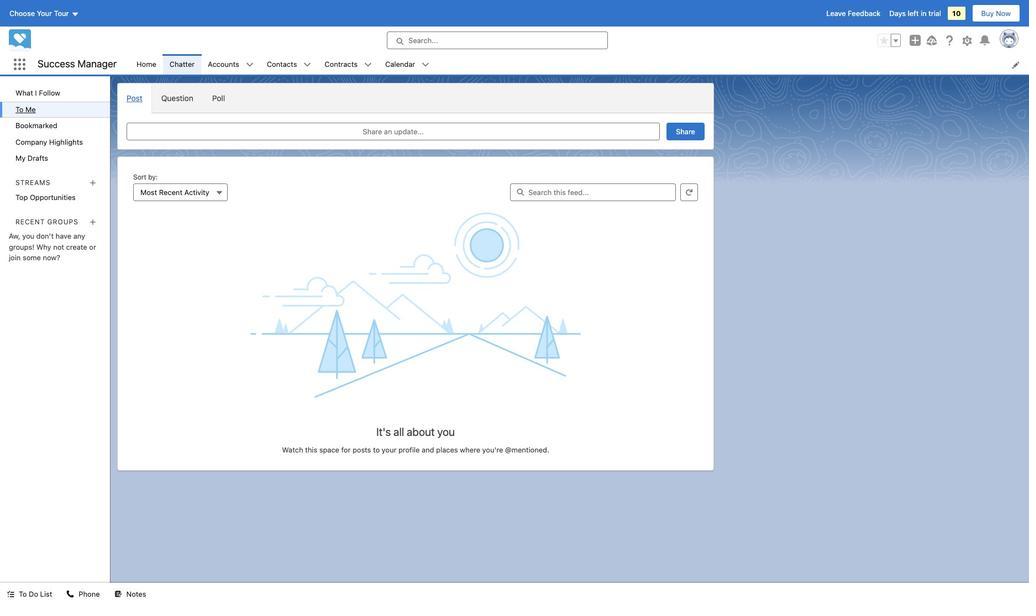 Task type: locate. For each thing, give the bounding box(es) containing it.
1 horizontal spatial recent
[[159, 188, 182, 197]]

list
[[130, 54, 1029, 75]]

share
[[363, 127, 382, 136], [676, 127, 695, 136]]

company highlights
[[15, 137, 83, 146]]

text default image down search...
[[422, 61, 430, 69]]

company highlights link
[[0, 134, 110, 150]]

most
[[140, 188, 157, 197]]

to left me
[[15, 105, 23, 114]]

text default image for contracts
[[364, 61, 372, 69]]

search...
[[408, 36, 438, 45]]

post
[[127, 93, 142, 103]]

1 horizontal spatial text default image
[[114, 590, 122, 598]]

1 share from the left
[[363, 127, 382, 136]]

leave feedback
[[826, 9, 881, 18]]

text default image left notes
[[114, 590, 122, 598]]

have
[[56, 232, 71, 241]]

recent up don't
[[15, 218, 45, 226]]

0 horizontal spatial you
[[22, 232, 34, 241]]

text default image inside contracts list item
[[364, 61, 372, 69]]

choose your tour button
[[9, 4, 79, 22]]

0 vertical spatial recent
[[159, 188, 182, 197]]

my drafts link
[[0, 150, 110, 167]]

text default image
[[246, 61, 254, 69], [304, 61, 311, 69], [364, 61, 372, 69], [422, 61, 430, 69], [7, 590, 14, 598]]

to
[[15, 105, 23, 114], [19, 590, 27, 599]]

0 horizontal spatial share
[[363, 127, 382, 136]]

days left in trial
[[889, 9, 941, 18]]

phone
[[79, 590, 100, 599]]

home link
[[130, 54, 163, 75]]

buy
[[981, 9, 994, 18]]

you're
[[482, 446, 503, 454]]

join
[[9, 253, 21, 262]]

text default image right contracts at top left
[[364, 61, 372, 69]]

contracts list item
[[318, 54, 379, 75]]

not
[[53, 242, 64, 251]]

contacts list item
[[260, 54, 318, 75]]

now
[[996, 9, 1011, 18]]

group
[[878, 34, 901, 47]]

to do list
[[19, 590, 52, 599]]

top
[[15, 193, 28, 202]]

1 vertical spatial you
[[437, 426, 455, 438]]

question link
[[152, 83, 203, 113]]

recent right most
[[159, 188, 182, 197]]

1 text default image from the left
[[67, 590, 74, 598]]

some
[[23, 253, 41, 262]]

text default image left do
[[7, 590, 14, 598]]

text default image inside notes button
[[114, 590, 122, 598]]

text default image inside to do list 'button'
[[7, 590, 14, 598]]

text default image right the accounts
[[246, 61, 254, 69]]

accounts
[[208, 60, 239, 68]]

recent
[[159, 188, 182, 197], [15, 218, 45, 226]]

@mentioned.
[[505, 446, 549, 454]]

to inside "to me" link
[[15, 105, 23, 114]]

streams link
[[15, 178, 51, 187]]

share button
[[667, 123, 705, 140]]

calendar link
[[379, 54, 422, 75]]

you up places
[[437, 426, 455, 438]]

recent groups link
[[15, 218, 78, 226]]

to for to me
[[15, 105, 23, 114]]

places
[[436, 446, 458, 454]]

poll link
[[203, 83, 234, 113]]

text default image left phone on the left bottom
[[67, 590, 74, 598]]

why not create or join some now?
[[9, 242, 96, 262]]

contracts
[[325, 60, 358, 68]]

0 horizontal spatial text default image
[[67, 590, 74, 598]]

tab list
[[117, 83, 714, 113]]

what
[[15, 88, 33, 97]]

1 horizontal spatial you
[[437, 426, 455, 438]]

text default image inside accounts list item
[[246, 61, 254, 69]]

to left do
[[19, 590, 27, 599]]

notes
[[126, 590, 146, 599]]

0 horizontal spatial recent
[[15, 218, 45, 226]]

why
[[36, 242, 51, 251]]

most recent activity
[[140, 188, 209, 197]]

search... button
[[387, 32, 608, 49]]

1 horizontal spatial share
[[676, 127, 695, 136]]

bookmarked
[[15, 121, 57, 130]]

text default image right 'contacts'
[[304, 61, 311, 69]]

your
[[37, 9, 52, 18]]

question
[[161, 93, 193, 103]]

1 vertical spatial to
[[19, 590, 27, 599]]

choose
[[9, 9, 35, 18]]

contracts link
[[318, 54, 364, 75]]

now?
[[43, 253, 60, 262]]

watch this space for posts to your profile and places where you're @mentioned.
[[282, 446, 549, 454]]

2 text default image from the left
[[114, 590, 122, 598]]

0 vertical spatial you
[[22, 232, 34, 241]]

follow
[[39, 88, 60, 97]]

chatter
[[170, 60, 195, 68]]

phone button
[[60, 583, 106, 605]]

Search this feed... search field
[[510, 184, 676, 201]]

groups
[[47, 218, 78, 226]]

text default image
[[67, 590, 74, 598], [114, 590, 122, 598]]

you
[[22, 232, 34, 241], [437, 426, 455, 438]]

0 vertical spatial to
[[15, 105, 23, 114]]

notes button
[[108, 583, 153, 605]]

groups!
[[9, 242, 34, 251]]

you up the groups!
[[22, 232, 34, 241]]

or
[[89, 242, 96, 251]]

share an update...
[[363, 127, 424, 136]]

to inside to do list 'button'
[[19, 590, 27, 599]]

an
[[384, 127, 392, 136]]

text default image inside contacts list item
[[304, 61, 311, 69]]

in
[[921, 9, 927, 18]]

manager
[[78, 58, 117, 70]]

text default image inside calendar list item
[[422, 61, 430, 69]]

buy now
[[981, 9, 1011, 18]]

text default image inside phone 'button'
[[67, 590, 74, 598]]

text default image for phone
[[67, 590, 74, 598]]

success manager
[[38, 58, 117, 70]]

2 share from the left
[[676, 127, 695, 136]]



Task type: vqa. For each thing, say whether or not it's contained in the screenshot.
Days
yes



Task type: describe. For each thing, give the bounding box(es) containing it.
what i follow
[[15, 88, 60, 97]]

opportunities
[[30, 193, 76, 202]]

success
[[38, 58, 75, 70]]

about
[[407, 426, 435, 438]]

tab list containing post
[[117, 83, 714, 113]]

share an update... button
[[127, 123, 660, 140]]

company
[[15, 137, 47, 146]]

feedback
[[848, 9, 881, 18]]

calendar
[[385, 60, 415, 68]]

it's all about you status
[[127, 399, 705, 455]]

my drafts
[[15, 154, 48, 163]]

text default image for calendar
[[422, 61, 430, 69]]

watch
[[282, 446, 303, 454]]

contacts
[[267, 60, 297, 68]]

where
[[460, 446, 480, 454]]

to
[[373, 446, 380, 454]]

don't
[[36, 232, 54, 241]]

profile
[[399, 446, 420, 454]]

highlights
[[49, 137, 83, 146]]

activity
[[184, 188, 209, 197]]

calendar list item
[[379, 54, 436, 75]]

space
[[319, 446, 339, 454]]

to for to do list
[[19, 590, 27, 599]]

you inside it's all about you status
[[437, 426, 455, 438]]

posts
[[353, 446, 371, 454]]

streams
[[15, 178, 51, 187]]

my
[[15, 154, 26, 163]]

recent inside most recent activity button
[[159, 188, 182, 197]]

share for share an update...
[[363, 127, 382, 136]]

text default image for accounts
[[246, 61, 254, 69]]

this
[[305, 446, 317, 454]]

and
[[422, 446, 434, 454]]

buy now button
[[972, 4, 1020, 22]]

accounts link
[[201, 54, 246, 75]]

to me
[[15, 105, 36, 114]]

me
[[25, 105, 36, 114]]

drafts
[[28, 154, 48, 163]]

Sort by: button
[[133, 184, 228, 201]]

post link
[[118, 83, 152, 113]]

aw,
[[9, 232, 20, 241]]

home
[[137, 60, 156, 68]]

tour
[[54, 9, 69, 18]]

accounts list item
[[201, 54, 260, 75]]

list
[[40, 590, 52, 599]]

top opportunities
[[15, 193, 76, 202]]

choose your tour
[[9, 9, 69, 18]]

to do list button
[[0, 583, 59, 605]]

days
[[889, 9, 906, 18]]

left
[[908, 9, 919, 18]]

leave feedback link
[[826, 9, 881, 18]]

contacts link
[[260, 54, 304, 75]]

bookmarked link
[[0, 118, 110, 134]]

share for share
[[676, 127, 695, 136]]

text default image for notes
[[114, 590, 122, 598]]

10
[[952, 9, 961, 18]]

i
[[35, 88, 37, 97]]

it's
[[376, 426, 391, 438]]

sort by:
[[133, 173, 158, 181]]

top opportunities link
[[0, 190, 110, 206]]

you inside 'aw, you don't have any groups!'
[[22, 232, 34, 241]]

for
[[341, 446, 351, 454]]

aw, you don't have any groups!
[[9, 232, 85, 251]]

list containing home
[[130, 54, 1029, 75]]

what i follow link
[[0, 85, 110, 101]]

update...
[[394, 127, 424, 136]]

leave
[[826, 9, 846, 18]]

any
[[73, 232, 85, 241]]

chatter link
[[163, 54, 201, 75]]

all
[[394, 426, 404, 438]]

by:
[[148, 173, 158, 181]]

1 vertical spatial recent
[[15, 218, 45, 226]]

your
[[382, 446, 397, 454]]

sort
[[133, 173, 146, 181]]

recent groups
[[15, 218, 78, 226]]

text default image for contacts
[[304, 61, 311, 69]]

poll
[[212, 93, 225, 103]]

create
[[66, 242, 87, 251]]

do
[[29, 590, 38, 599]]



